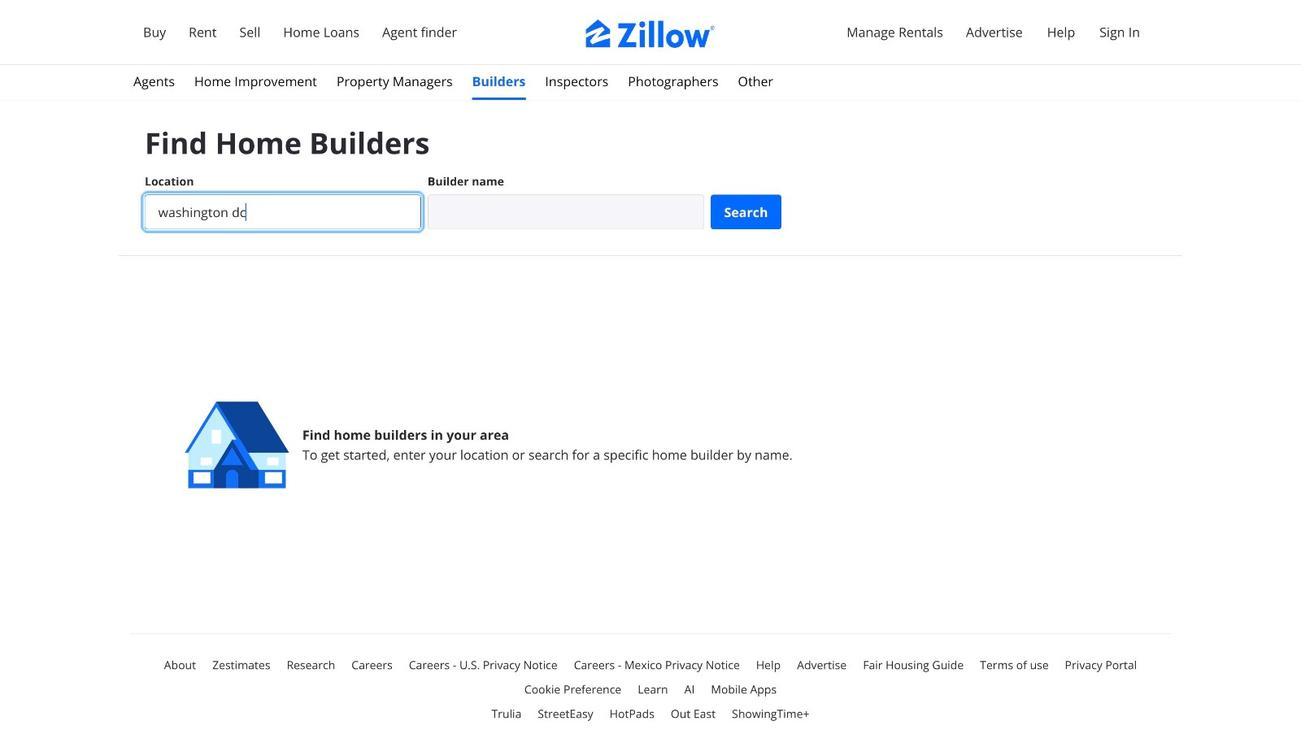 Task type: vqa. For each thing, say whether or not it's contained in the screenshot.
'Professional leaderboards links' element
no



Task type: locate. For each thing, give the bounding box(es) containing it.
list box
[[145, 230, 421, 395]]

None search field
[[428, 195, 704, 230]]

None field
[[145, 172, 421, 395]]

None text field
[[145, 195, 421, 230]]

option
[[145, 263, 421, 296], [145, 296, 421, 329], [145, 329, 421, 362]]



Task type: describe. For each thing, give the bounding box(es) containing it.
1 option from the top
[[145, 263, 421, 296]]

2 option from the top
[[145, 296, 421, 329]]

3 option from the top
[[145, 329, 421, 362]]

zillow logo image
[[586, 20, 716, 48]]

main navigation
[[0, 0, 1301, 65]]



